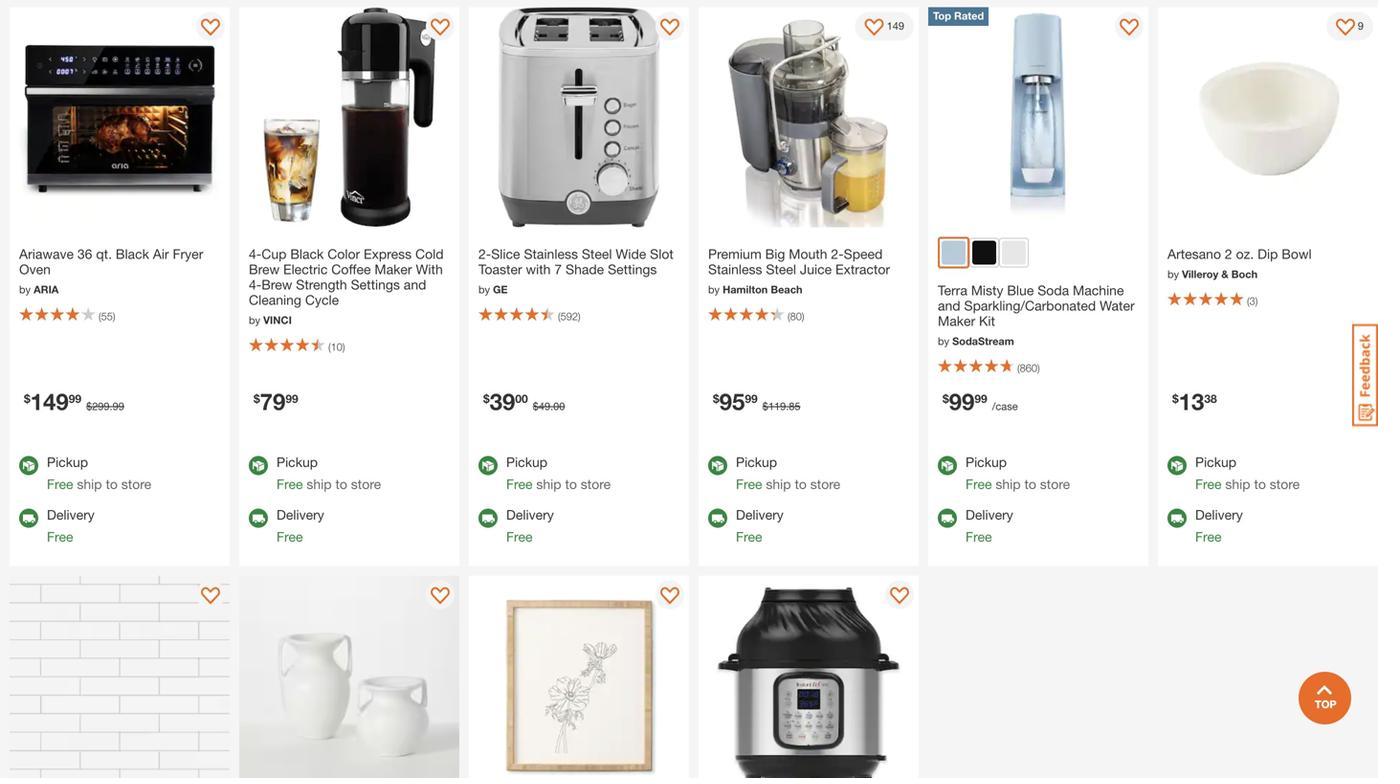 Task type: locate. For each thing, give the bounding box(es) containing it.
1 ship from the left
[[77, 476, 102, 492]]

juice
[[800, 261, 832, 277]]

6 qt. stainless steel duo crisp electric pressure cooker image
[[699, 576, 919, 778]]

$
[[24, 392, 30, 405], [254, 392, 260, 405], [483, 392, 490, 405], [713, 392, 720, 405], [943, 392, 949, 405], [1173, 392, 1179, 405], [86, 400, 92, 413], [533, 400, 539, 413], [763, 400, 769, 413]]

4 to from the left
[[795, 476, 807, 492]]

store for artesano 2 oz. dip bowl
[[1270, 476, 1300, 492]]

4 pickup from the left
[[736, 454, 777, 470]]

pickup
[[47, 454, 88, 470], [277, 454, 318, 470], [506, 454, 548, 470], [736, 454, 777, 470], [966, 454, 1007, 470], [1196, 454, 1237, 470]]

6 pickup from the left
[[1196, 454, 1237, 470]]

delivery
[[47, 507, 95, 523], [277, 507, 324, 523], [506, 507, 554, 523], [736, 507, 784, 523], [966, 507, 1014, 523], [1196, 507, 1243, 523]]

by left 'villeroy'
[[1168, 268, 1179, 280]]

display image inside 9 dropdown button
[[1336, 19, 1355, 38]]

feedback link image
[[1353, 324, 1379, 427]]

available for pickup image down $ 149 99 $ 299 . 99
[[19, 456, 38, 475]]

available for pickup image for 95
[[708, 456, 728, 475]]

3 ship from the left
[[536, 476, 562, 492]]

2- right mouth
[[831, 246, 844, 262]]

delivery free for ariawave 36 qt. black air fryer oven
[[47, 507, 95, 545]]

pickup for ariawave 36 qt. black air fryer oven
[[47, 454, 88, 470]]

steel
[[582, 246, 612, 262], [766, 261, 797, 277]]

( 80 )
[[788, 310, 805, 323]]

99
[[949, 388, 975, 415], [69, 392, 81, 405], [286, 392, 298, 405], [745, 392, 758, 405], [975, 392, 988, 405], [113, 400, 124, 413]]

2 horizontal spatial available shipping image
[[938, 509, 957, 528]]

/case
[[992, 400, 1018, 413]]

by left sodastream
[[938, 335, 950, 347]]

4- up cleaning
[[249, 246, 262, 262]]

$ inside $ 13 38
[[1173, 392, 1179, 405]]

3 display image from the left
[[1120, 19, 1139, 38]]

maker left kit at the top right of page
[[938, 313, 976, 329]]

) down ariawave 36 qt. black air fryer oven by aria at the left of page
[[113, 310, 115, 323]]

. for 39
[[551, 400, 553, 413]]

) for coffee
[[343, 341, 345, 353]]

with
[[416, 261, 443, 277]]

. inside $ 95 99 $ 119 . 85
[[786, 400, 789, 413]]

toaster
[[479, 261, 522, 277]]

1 black from the left
[[116, 246, 149, 262]]

store for 2-slice stainless steel wide slot toaster with 7 shade settings
[[581, 476, 611, 492]]

0 vertical spatial and
[[404, 277, 426, 292]]

stainless inside 2-slice stainless steel wide slot toaster with 7 shade settings by ge
[[524, 246, 578, 262]]

with
[[526, 261, 551, 277]]

and
[[404, 277, 426, 292], [938, 298, 961, 313]]

metro soho subway matte white 1-3/4 in. x 7-3/4 in. ceramic floor and wall tile (3.0 sq. ft./case) image
[[10, 576, 230, 778]]

by inside premium big mouth 2-speed stainless steel juice extractor by hamilton beach
[[708, 283, 720, 296]]

1 horizontal spatial black
[[290, 246, 324, 262]]

6 delivery free from the left
[[1196, 507, 1243, 545]]

)
[[1256, 295, 1258, 307], [113, 310, 115, 323], [578, 310, 581, 323], [802, 310, 805, 323], [343, 341, 345, 353], [1038, 362, 1040, 374]]

0 horizontal spatial maker
[[375, 261, 412, 277]]

terra
[[938, 282, 968, 298]]

9" and 6" white bisque ceramic handled ceramic urn (set of 2) image
[[239, 576, 460, 778]]

$ for 13
[[1173, 392, 1179, 405]]

to for oven
[[106, 476, 118, 492]]

$ inside $ 99 99 /case
[[943, 392, 949, 405]]

available for pickup image down "95"
[[708, 456, 728, 475]]

0 horizontal spatial 2-
[[479, 246, 491, 262]]

0 horizontal spatial settings
[[351, 277, 400, 292]]

. for 149
[[110, 400, 113, 413]]

available for pickup image for 39
[[479, 456, 498, 475]]

pickup free ship to store down 299 in the left bottom of the page
[[47, 454, 151, 492]]

to for steel
[[795, 476, 807, 492]]

6 store from the left
[[1270, 476, 1300, 492]]

0 horizontal spatial stainless
[[524, 246, 578, 262]]

1 to from the left
[[106, 476, 118, 492]]

cycle
[[305, 292, 339, 308]]

premium big mouth 2-speed stainless steel juice extractor link
[[708, 242, 909, 282]]

ariawave 36 qt. black air fryer oven by aria
[[19, 246, 203, 296]]

) down terra misty blue soda machine and sparkling/carbonated water maker kit by sodastream
[[1038, 362, 1040, 374]]

available for pickup image down 39
[[479, 456, 498, 475]]

pickup down $ 79 99
[[277, 454, 318, 470]]

( down 7
[[558, 310, 561, 323]]

express
[[364, 246, 412, 262]]

available for pickup image down $ 99 99 /case
[[938, 456, 957, 475]]

5 pickup free ship to store from the left
[[966, 454, 1070, 492]]

by left aria on the left of the page
[[19, 283, 31, 296]]

4 display image from the left
[[1336, 19, 1355, 38]]

artesano 2 oz. dip bowl link
[[1168, 242, 1369, 267]]

4 pickup free ship to store from the left
[[736, 454, 841, 492]]

( down beach at the right top of the page
[[788, 310, 790, 323]]

settings down express
[[351, 277, 400, 292]]

38
[[1205, 392, 1217, 405]]

2 delivery from the left
[[277, 507, 324, 523]]

99 inside $ 95 99 $ 119 . 85
[[745, 392, 758, 405]]

to for villeroy
[[1255, 476, 1266, 492]]

3 available for pickup image from the left
[[708, 456, 728, 475]]

to for brew
[[336, 476, 347, 492]]

3 store from the left
[[581, 476, 611, 492]]

. inside $ 39 00 $ 49 . 00
[[551, 400, 553, 413]]

1 vertical spatial maker
[[938, 313, 976, 329]]

black
[[116, 246, 149, 262], [290, 246, 324, 262]]

terra misty blue soda machine and sparkling/carbonated water maker kit by sodastream
[[938, 282, 1135, 347]]

available shipping image
[[19, 509, 38, 528], [249, 509, 268, 528], [938, 509, 957, 528]]

1 horizontal spatial available shipping image
[[249, 509, 268, 528]]

2 ship from the left
[[307, 476, 332, 492]]

6 ship from the left
[[1226, 476, 1251, 492]]

free
[[47, 476, 73, 492], [277, 476, 303, 492], [506, 476, 533, 492], [736, 476, 762, 492], [966, 476, 992, 492], [1196, 476, 1222, 492], [47, 529, 73, 545], [277, 529, 303, 545], [506, 529, 533, 545], [736, 529, 762, 545], [966, 529, 992, 545], [1196, 529, 1222, 545]]

$ 39 00 $ 49 . 00
[[483, 388, 565, 415]]

2 . from the left
[[551, 400, 553, 413]]

available shipping image for 79
[[249, 509, 268, 528]]

display image for "2-slice stainless steel wide slot toaster with 7 shade settings" image
[[661, 19, 680, 38]]

) for 7
[[578, 310, 581, 323]]

pickup for artesano 2 oz. dip bowl
[[1196, 454, 1237, 470]]

available for pickup image down 79
[[249, 456, 268, 475]]

0 vertical spatial maker
[[375, 261, 412, 277]]

0 horizontal spatial and
[[404, 277, 426, 292]]

99 for 79
[[286, 392, 298, 405]]

( for extractor
[[788, 310, 790, 323]]

149 left top
[[887, 20, 905, 32]]

13
[[1179, 388, 1205, 415]]

by left vinci
[[249, 314, 260, 326]]

2 delivery free from the left
[[277, 507, 324, 545]]

color
[[328, 246, 360, 262]]

display image
[[201, 19, 220, 38], [865, 19, 884, 38], [1120, 19, 1139, 38], [1336, 19, 1355, 38]]

2 available shipping image from the left
[[249, 509, 268, 528]]

rated
[[954, 10, 984, 22]]

3 pickup from the left
[[506, 454, 548, 470]]

4 delivery free from the left
[[736, 507, 784, 545]]

.
[[110, 400, 113, 413], [551, 400, 553, 413], [786, 400, 789, 413]]

) for boch
[[1256, 295, 1258, 307]]

terra misty blue soda machine and sparkling/carbonated water maker kit link
[[938, 278, 1139, 334]]

1 horizontal spatial 2-
[[831, 246, 844, 262]]

1 vertical spatial 149
[[30, 388, 69, 415]]

1 store from the left
[[121, 476, 151, 492]]

dip
[[1258, 246, 1278, 262]]

pickup free ship to store down 49
[[506, 454, 611, 492]]

pickup down 38
[[1196, 454, 1237, 470]]

3 delivery from the left
[[506, 507, 554, 523]]

4- down cup
[[249, 277, 262, 292]]

brew up cleaning
[[249, 261, 280, 277]]

steel up beach at the right top of the page
[[766, 261, 797, 277]]

) down 2-slice stainless steel wide slot toaster with 7 shade settings by ge
[[578, 310, 581, 323]]

available shipping image for 39
[[479, 509, 498, 528]]

maker left with
[[375, 261, 412, 277]]

and inside 4-cup black color express cold brew electric coffee maker with 4-brew strength settings and cleaning cycle by vinci
[[404, 277, 426, 292]]

2 to from the left
[[336, 476, 347, 492]]

store for 4-cup black color express cold brew electric coffee maker with 4-brew strength settings and cleaning cycle
[[351, 476, 381, 492]]

artesano
[[1168, 246, 1222, 262]]

2 available shipping image from the left
[[708, 509, 728, 528]]

store
[[121, 476, 151, 492], [351, 476, 381, 492], [581, 476, 611, 492], [811, 476, 841, 492], [1040, 476, 1070, 492], [1270, 476, 1300, 492]]

and inside terra misty blue soda machine and sparkling/carbonated water maker kit by sodastream
[[938, 298, 961, 313]]

oven
[[19, 261, 51, 277]]

4 delivery from the left
[[736, 507, 784, 523]]

1 vertical spatial and
[[938, 298, 961, 313]]

hamilton
[[723, 283, 768, 296]]

1 vertical spatial 4-
[[249, 277, 262, 292]]

&
[[1222, 268, 1229, 280]]

9
[[1358, 20, 1364, 32]]

2- inside 2-slice stainless steel wide slot toaster with 7 shade settings by ge
[[479, 246, 491, 262]]

ariawave
[[19, 246, 74, 262]]

( down ariawave 36 qt. black air fryer oven by aria at the left of page
[[99, 310, 101, 323]]

black right cup
[[290, 246, 324, 262]]

1 . from the left
[[110, 400, 113, 413]]

( down cycle
[[328, 341, 331, 353]]

brew
[[249, 261, 280, 277], [262, 277, 292, 292]]

available shipping image
[[479, 509, 498, 528], [708, 509, 728, 528], [1168, 509, 1187, 528]]

pickup free ship to store down '/case'
[[966, 454, 1070, 492]]

. down ( 55 )
[[110, 400, 113, 413]]

39
[[490, 388, 515, 415]]

display image
[[431, 19, 450, 38], [661, 19, 680, 38], [201, 587, 220, 606], [431, 587, 450, 606], [661, 587, 680, 606], [890, 587, 909, 606]]

delivery for ariawave 36 qt. black air fryer oven
[[47, 507, 95, 523]]

maker
[[375, 261, 412, 277], [938, 313, 976, 329]]

) down the "boch" at the top right of the page
[[1256, 295, 1258, 307]]

1 horizontal spatial and
[[938, 298, 961, 313]]

149 left 299 in the left bottom of the page
[[30, 388, 69, 415]]

artesano 2 oz. dip bowl image
[[1158, 7, 1379, 227]]

aria
[[34, 283, 59, 296]]

6 to from the left
[[1255, 476, 1266, 492]]

1 horizontal spatial maker
[[938, 313, 976, 329]]

top rated
[[933, 10, 984, 22]]

and left kit at the top right of page
[[938, 298, 961, 313]]

2 pickup from the left
[[277, 454, 318, 470]]

bowl
[[1282, 246, 1312, 262]]

1 horizontal spatial 149
[[887, 20, 905, 32]]

maker inside terra misty blue soda machine and sparkling/carbonated water maker kit by sodastream
[[938, 313, 976, 329]]

top
[[933, 10, 952, 22]]

stainless
[[524, 246, 578, 262], [708, 261, 763, 277]]

1 2- from the left
[[479, 246, 491, 262]]

boch
[[1232, 268, 1258, 280]]

by left ge
[[479, 283, 490, 296]]

$ inside $ 79 99
[[254, 392, 260, 405]]

2 2- from the left
[[831, 246, 844, 262]]

( for boch
[[1247, 295, 1250, 307]]

steel inside 2-slice stainless steel wide slot toaster with 7 shade settings by ge
[[582, 246, 612, 262]]

water
[[1100, 298, 1135, 313]]

available for pickup image down the 13
[[1168, 456, 1187, 475]]

2-
[[479, 246, 491, 262], [831, 246, 844, 262]]

steel left wide
[[582, 246, 612, 262]]

1 available shipping image from the left
[[479, 509, 498, 528]]

1 available shipping image from the left
[[19, 509, 38, 528]]

. right 39
[[551, 400, 553, 413]]

pickup for 2-slice stainless steel wide slot toaster with 7 shade settings
[[506, 454, 548, 470]]

2 available for pickup image from the left
[[479, 456, 498, 475]]

machine
[[1073, 282, 1124, 298]]

( for 7
[[558, 310, 561, 323]]

149
[[887, 20, 905, 32], [30, 388, 69, 415]]

5 delivery free from the left
[[966, 507, 1014, 545]]

1 horizontal spatial settings
[[608, 261, 657, 277]]

2- right cold
[[479, 246, 491, 262]]

2 store from the left
[[351, 476, 381, 492]]

3 delivery free from the left
[[506, 507, 554, 545]]

artesano 2 oz. dip bowl by villeroy & boch
[[1168, 246, 1312, 280]]

1 horizontal spatial available shipping image
[[708, 509, 728, 528]]

mouth
[[789, 246, 828, 262]]

2 pickup free ship to store from the left
[[277, 454, 381, 492]]

1 horizontal spatial stainless
[[708, 261, 763, 277]]

0 horizontal spatial .
[[110, 400, 113, 413]]

(
[[1247, 295, 1250, 307], [99, 310, 101, 323], [558, 310, 561, 323], [788, 310, 790, 323], [328, 341, 331, 353], [1018, 362, 1020, 374]]

0 horizontal spatial steel
[[582, 246, 612, 262]]

settings right shade in the top of the page
[[608, 261, 657, 277]]

1 delivery from the left
[[47, 507, 95, 523]]

79
[[260, 388, 286, 415]]

pickup free ship to store down 38
[[1196, 454, 1300, 492]]

. right "95"
[[786, 400, 789, 413]]

00 right 49
[[553, 400, 565, 413]]

pickup free ship to store down 85
[[736, 454, 841, 492]]

99 inside $ 79 99
[[286, 392, 298, 405]]

149 button
[[856, 12, 914, 41]]

pickup down $ 149 99 $ 299 . 99
[[47, 454, 88, 470]]

1 horizontal spatial available for pickup image
[[938, 456, 957, 475]]

by left hamilton
[[708, 283, 720, 296]]

2- inside premium big mouth 2-speed stainless steel juice extractor by hamilton beach
[[831, 246, 844, 262]]

kit
[[979, 313, 996, 329]]

3 to from the left
[[565, 476, 577, 492]]

2 horizontal spatial available shipping image
[[1168, 509, 1187, 528]]

vinci
[[263, 314, 292, 326]]

3 pickup free ship to store from the left
[[506, 454, 611, 492]]

6 pickup free ship to store from the left
[[1196, 454, 1300, 492]]

3 . from the left
[[786, 400, 789, 413]]

slice
[[491, 246, 520, 262]]

1 available for pickup image from the left
[[249, 456, 268, 475]]

1 available for pickup image from the left
[[19, 456, 38, 475]]

2 available for pickup image from the left
[[938, 456, 957, 475]]

ship for toaster
[[536, 476, 562, 492]]

99 inside $ 99 99 /case
[[975, 392, 988, 405]]

pickup down 49
[[506, 454, 548, 470]]

pickup down 119
[[736, 454, 777, 470]]

big
[[766, 246, 785, 262]]

pickup down '/case'
[[966, 454, 1007, 470]]

by inside ariawave 36 qt. black air fryer oven by aria
[[19, 283, 31, 296]]

) down 4-cup black color express cold brew electric coffee maker with 4-brew strength settings and cleaning cycle by vinci
[[343, 341, 345, 353]]

0 vertical spatial 4-
[[249, 246, 262, 262]]

display image for 4-cup black color express cold brew electric coffee maker with 4-brew strength settings and cleaning cycle image
[[431, 19, 450, 38]]

1 pickup free ship to store from the left
[[47, 454, 151, 492]]

3 available shipping image from the left
[[1168, 509, 1187, 528]]

0 vertical spatial 149
[[887, 20, 905, 32]]

6 delivery from the left
[[1196, 507, 1243, 523]]

2 horizontal spatial .
[[786, 400, 789, 413]]

0 horizontal spatial available shipping image
[[19, 509, 38, 528]]

"study botanical illustration joan" by the color bamboo framed nature art print wall art 14 in. x 16.5 in. image
[[469, 576, 689, 778]]

available for pickup image
[[19, 456, 38, 475], [479, 456, 498, 475], [708, 456, 728, 475], [1168, 456, 1187, 475]]

black right qt.
[[116, 246, 149, 262]]

by inside artesano 2 oz. dip bowl by villeroy & boch
[[1168, 268, 1179, 280]]

149 inside dropdown button
[[887, 20, 905, 32]]

( down the "boch" at the top right of the page
[[1247, 295, 1250, 307]]

1 delivery free from the left
[[47, 507, 95, 545]]

pickup for premium big mouth 2-speed stainless steel juice extractor
[[736, 454, 777, 470]]

premium big mouth 2-speed stainless steel juice extractor by hamilton beach
[[708, 246, 890, 296]]

. inside $ 149 99 $ 299 . 99
[[110, 400, 113, 413]]

4 ship from the left
[[766, 476, 791, 492]]

) down beach at the right top of the page
[[802, 310, 805, 323]]

4-cup black color express cold brew electric coffee maker with 4-brew strength settings and cleaning cycle image
[[239, 7, 460, 227]]

available shipping image for 95
[[708, 509, 728, 528]]

pickup free ship to store down $ 79 99
[[277, 454, 381, 492]]

settings inside 2-slice stainless steel wide slot toaster with 7 shade settings by ge
[[608, 261, 657, 277]]

00 left 49
[[515, 392, 528, 405]]

and down cold
[[404, 277, 426, 292]]

available for pickup image
[[249, 456, 268, 475], [938, 456, 957, 475]]

maker inside 4-cup black color express cold brew electric coffee maker with 4-brew strength settings and cleaning cycle by vinci
[[375, 261, 412, 277]]

misty
[[971, 282, 1004, 298]]

misty blue image
[[942, 241, 966, 265]]

0 horizontal spatial available shipping image
[[479, 509, 498, 528]]

2 display image from the left
[[865, 19, 884, 38]]

1 horizontal spatial steel
[[766, 261, 797, 277]]

delivery free for artesano 2 oz. dip bowl
[[1196, 507, 1243, 545]]

1 pickup from the left
[[47, 454, 88, 470]]

0 horizontal spatial available for pickup image
[[249, 456, 268, 475]]

1 horizontal spatial .
[[551, 400, 553, 413]]

2-slice stainless steel wide slot toaster with 7 shade settings image
[[469, 7, 689, 227]]

1 display image from the left
[[201, 19, 220, 38]]

2 black from the left
[[290, 246, 324, 262]]

0 horizontal spatial black
[[116, 246, 149, 262]]

4 store from the left
[[811, 476, 841, 492]]

$ for 95
[[713, 392, 720, 405]]



Task type: vqa. For each thing, say whether or not it's contained in the screenshot.
&
yes



Task type: describe. For each thing, give the bounding box(es) containing it.
delivery for artesano 2 oz. dip bowl
[[1196, 507, 1243, 523]]

delivery for 2-slice stainless steel wide slot toaster with 7 shade settings
[[506, 507, 554, 523]]

$ 95 99 $ 119 . 85
[[713, 388, 801, 415]]

5 ship from the left
[[996, 476, 1021, 492]]

$ for 79
[[254, 392, 260, 405]]

2
[[1225, 246, 1233, 262]]

3 available shipping image from the left
[[938, 509, 957, 528]]

( up '/case'
[[1018, 362, 1020, 374]]

brew down cup
[[262, 277, 292, 292]]

( 3 )
[[1247, 295, 1258, 307]]

premium
[[708, 246, 762, 262]]

( 860 )
[[1018, 362, 1040, 374]]

7
[[555, 261, 562, 277]]

delivery free for premium big mouth 2-speed stainless steel juice extractor
[[736, 507, 784, 545]]

pickup free ship to store for brew
[[277, 454, 381, 492]]

electric
[[283, 261, 328, 277]]

speed
[[844, 246, 883, 262]]

860
[[1020, 362, 1038, 374]]

$ 13 38
[[1173, 388, 1217, 415]]

stainless inside premium big mouth 2-speed stainless steel juice extractor by hamilton beach
[[708, 261, 763, 277]]

available shipping image for $
[[19, 509, 38, 528]]

oz.
[[1236, 246, 1254, 262]]

$ 149 99 $ 299 . 99
[[24, 388, 124, 415]]

pickup for 4-cup black color express cold brew electric coffee maker with 4-brew strength settings and cleaning cycle
[[277, 454, 318, 470]]

by inside 4-cup black color express cold brew electric coffee maker with 4-brew strength settings and cleaning cycle by vinci
[[249, 314, 260, 326]]

cleaning
[[249, 292, 302, 308]]

$ 79 99
[[254, 388, 298, 415]]

( for aria
[[99, 310, 101, 323]]

( 592 )
[[558, 310, 581, 323]]

592
[[561, 310, 578, 323]]

pickup free ship to store for oven
[[47, 454, 151, 492]]

) for extractor
[[802, 310, 805, 323]]

black inside 4-cup black color express cold brew electric coffee maker with 4-brew strength settings and cleaning cycle by vinci
[[290, 246, 324, 262]]

1 4- from the top
[[249, 246, 262, 262]]

99 for 95
[[745, 392, 758, 405]]

cold
[[415, 246, 444, 262]]

store for ariawave 36 qt. black air fryer oven
[[121, 476, 151, 492]]

qt.
[[96, 246, 112, 262]]

55
[[101, 310, 113, 323]]

299
[[92, 400, 110, 413]]

delivery free for 4-cup black color express cold brew electric coffee maker with 4-brew strength settings and cleaning cycle
[[277, 507, 324, 545]]

85
[[789, 400, 801, 413]]

by inside terra misty blue soda machine and sparkling/carbonated water maker kit by sodastream
[[938, 335, 950, 347]]

display image for "study botanical illustration joan" by the color bamboo framed nature art print wall art 14 in. x 16.5 in. image
[[661, 587, 680, 606]]

( 10 )
[[328, 341, 345, 353]]

5 store from the left
[[1040, 476, 1070, 492]]

sparkling/carbonated
[[965, 298, 1096, 313]]

2-slice stainless steel wide slot toaster with 7 shade settings link
[[479, 242, 680, 282]]

by inside 2-slice stainless steel wide slot toaster with 7 shade settings by ge
[[479, 283, 490, 296]]

cup
[[262, 246, 287, 262]]

soda
[[1038, 282, 1069, 298]]

delivery for premium big mouth 2-speed stainless steel juice extractor
[[736, 507, 784, 523]]

to for toaster
[[565, 476, 577, 492]]

shade
[[566, 261, 604, 277]]

strength
[[296, 277, 347, 292]]

95
[[720, 388, 745, 415]]

terra misty blue soda machine and sparkling/carbonated water maker kit image
[[929, 7, 1149, 227]]

80
[[790, 310, 802, 323]]

99 for 99
[[975, 392, 988, 405]]

1 horizontal spatial 00
[[553, 400, 565, 413]]

coffee
[[332, 261, 371, 277]]

. for 95
[[786, 400, 789, 413]]

delivery for 4-cup black color express cold brew electric coffee maker with 4-brew strength settings and cleaning cycle
[[277, 507, 324, 523]]

slot
[[650, 246, 674, 262]]

3
[[1250, 295, 1256, 307]]

0 horizontal spatial 00
[[515, 392, 528, 405]]

49
[[539, 400, 551, 413]]

premium big mouth 2-speed stainless steel juice extractor image
[[699, 7, 919, 227]]

ship for oven
[[77, 476, 102, 492]]

pickup free ship to store for toaster
[[506, 454, 611, 492]]

$ for 39
[[483, 392, 490, 405]]

beach
[[771, 283, 803, 296]]

4-cup black color express cold brew electric coffee maker with 4-brew strength settings and cleaning cycle link
[[249, 242, 450, 313]]

5 to from the left
[[1025, 476, 1037, 492]]

9 button
[[1327, 12, 1374, 41]]

sodastream
[[953, 335, 1014, 347]]

10
[[331, 341, 343, 353]]

ariawave 36 qt. black air fryer oven image
[[10, 7, 230, 227]]

ship for brew
[[307, 476, 332, 492]]

extractor
[[836, 261, 890, 277]]

settings inside 4-cup black color express cold brew electric coffee maker with 4-brew strength settings and cleaning cycle by vinci
[[351, 277, 400, 292]]

display image for 9" and 6" white bisque ceramic handled ceramic urn (set of 2) image
[[431, 587, 450, 606]]

5 delivery from the left
[[966, 507, 1014, 523]]

0 horizontal spatial 149
[[30, 388, 69, 415]]

36
[[77, 246, 92, 262]]

wide
[[616, 246, 646, 262]]

ship for villeroy
[[1226, 476, 1251, 492]]

ge
[[493, 283, 508, 296]]

white image
[[1002, 241, 1026, 265]]

store for premium big mouth 2-speed stainless steel juice extractor
[[811, 476, 841, 492]]

119
[[769, 400, 786, 413]]

black inside ariawave 36 qt. black air fryer oven by aria
[[116, 246, 149, 262]]

steel inside premium big mouth 2-speed stainless steel juice extractor by hamilton beach
[[766, 261, 797, 277]]

delivery free for 2-slice stainless steel wide slot toaster with 7 shade settings
[[506, 507, 554, 545]]

5 pickup from the left
[[966, 454, 1007, 470]]

$ for 99
[[943, 392, 949, 405]]

pickup free ship to store for villeroy
[[1196, 454, 1300, 492]]

ariawave 36 qt. black air fryer oven link
[[19, 242, 220, 282]]

4 available for pickup image from the left
[[1168, 456, 1187, 475]]

ship for steel
[[766, 476, 791, 492]]

4-cup black color express cold brew electric coffee maker with 4-brew strength settings and cleaning cycle by vinci
[[249, 246, 444, 326]]

available for pickup image for 149
[[19, 456, 38, 475]]

2-slice stainless steel wide slot toaster with 7 shade settings by ge
[[479, 246, 674, 296]]

display image inside 149 dropdown button
[[865, 19, 884, 38]]

pickup free ship to store for steel
[[736, 454, 841, 492]]

black image
[[973, 241, 997, 265]]

) for aria
[[113, 310, 115, 323]]

air
[[153, 246, 169, 262]]

display image for the 6 qt. stainless steel duo crisp electric pressure cooker image
[[890, 587, 909, 606]]

villeroy
[[1182, 268, 1219, 280]]

99 for 149
[[69, 392, 81, 405]]

display image for metro soho subway matte white 1-3/4 in. x 7-3/4 in. ceramic floor and wall tile (3.0 sq. ft./case) "image"
[[201, 587, 220, 606]]

$ 99 99 /case
[[943, 388, 1018, 415]]

fryer
[[173, 246, 203, 262]]

( for coffee
[[328, 341, 331, 353]]

( 55 )
[[99, 310, 115, 323]]

blue
[[1007, 282, 1034, 298]]

2 4- from the top
[[249, 277, 262, 292]]

$ for 149
[[24, 392, 30, 405]]



